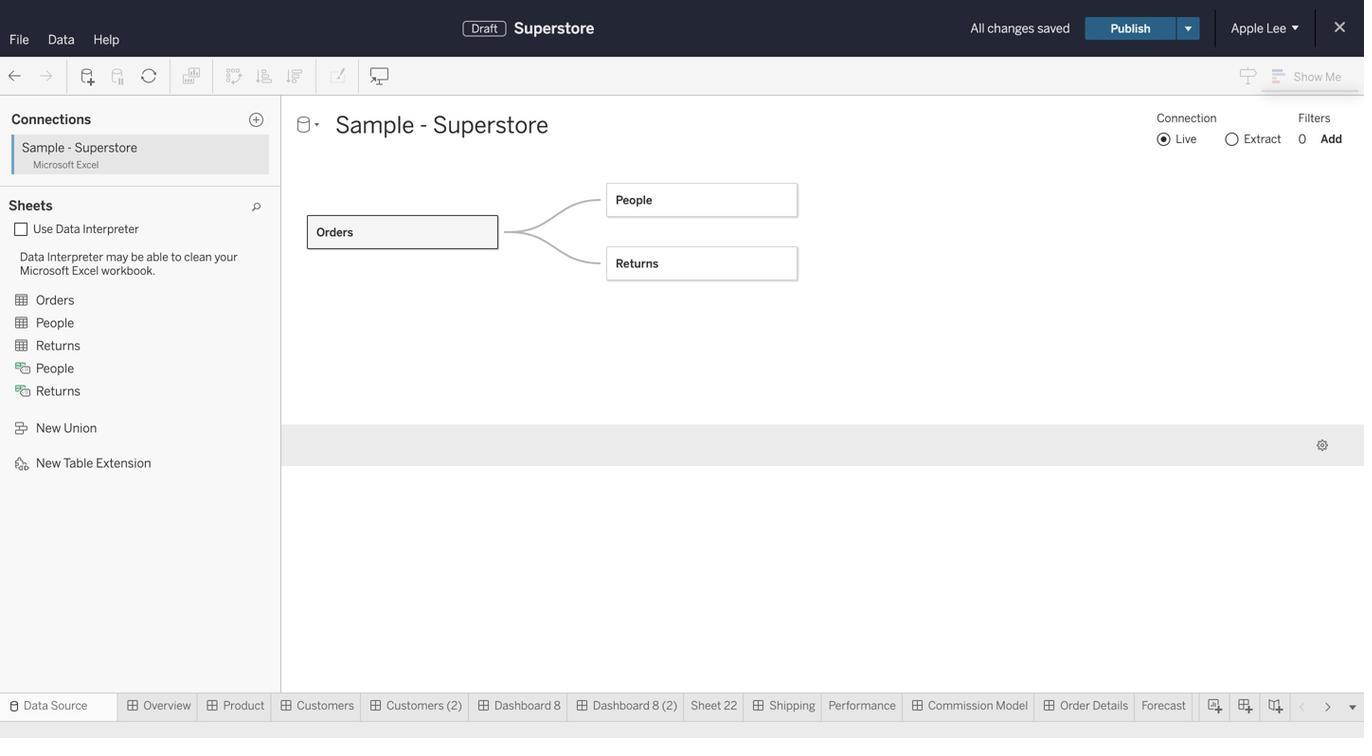 Task type: vqa. For each thing, say whether or not it's contained in the screenshot.
hours
no



Task type: locate. For each thing, give the bounding box(es) containing it.
1 vertical spatial superstore
[[75, 140, 137, 155]]

customers for customers
[[297, 699, 354, 713]]

1 vertical spatial new
[[36, 456, 61, 471]]

pages
[[218, 101, 249, 115]]

0 vertical spatial year(order date)
[[477, 134, 572, 148]]

sample for sample - superstore microsoft excel
[[22, 140, 65, 155]]

microsoft
[[33, 159, 74, 171], [20, 264, 69, 278]]

year(order date) up marks
[[212, 180, 307, 193]]

sales commission
[[24, 127, 120, 141]]

1 vertical spatial consumer, segment. press space to toggle selection. press escape to go back to the left margin. use arrow keys to navigate headers text field
[[449, 452, 540, 471]]

1 vertical spatial performance
[[829, 699, 896, 713]]

new
[[36, 421, 61, 436], [36, 456, 61, 471], [48, 689, 71, 702]]

details
[[1093, 699, 1129, 713]]

redo image
[[36, 67, 55, 86]]

new for new union
[[36, 421, 61, 436]]

new business growth
[[48, 689, 162, 702]]

file
[[9, 32, 29, 47]]

0 vertical spatial new
[[36, 421, 61, 436]]

excel down the sales forecast
[[72, 264, 99, 278]]

microsoft down use
[[20, 264, 69, 278]]

2 dashboard from the left
[[593, 699, 650, 713]]

growth
[[124, 689, 162, 702]]

forecast right details on the bottom
[[1142, 699, 1187, 713]]

show
[[1295, 70, 1323, 84]]

help
[[94, 32, 120, 47]]

year(order date) down category
[[477, 134, 572, 148]]

grid
[[709, 466, 1365, 693], [300, 601, 681, 738]]

commission down the analytics
[[54, 127, 120, 141]]

1 horizontal spatial grid
[[709, 466, 1365, 693]]

2 customers from the left
[[387, 699, 444, 713]]

dashboard
[[495, 699, 552, 713], [593, 699, 650, 713]]

2 8 from the left
[[653, 699, 660, 713]]

(2) left dashboard 8
[[447, 699, 463, 713]]

0 horizontal spatial order
[[99, 461, 129, 475]]

business
[[74, 689, 121, 702]]

performance right shipping
[[829, 699, 896, 713]]

1 horizontal spatial year(order
[[477, 134, 540, 148]]

1 vertical spatial target
[[582, 169, 644, 197]]

sales down "connections"
[[24, 147, 52, 161]]

interpreter
[[83, 222, 139, 236], [47, 250, 103, 264]]

(count) down "may"
[[94, 267, 134, 281]]

0 vertical spatial consumer, segment. press space to toggle selection. press escape to go back to the left margin. use arrow keys to navigate headers text field
[[449, 225, 540, 244]]

target up furniture, category. press space to toggle selection. press escape to go back to the left margin. use arrow keys to navigate headers text field
[[582, 169, 644, 197]]

all changes saved
[[971, 21, 1071, 36]]

pause auto updates image
[[109, 67, 128, 86]]

data down undo image
[[11, 101, 39, 116]]

2 consumer, segment. press space to toggle selection. press escape to go back to the left margin. use arrow keys to navigate headers text field from the top
[[449, 452, 540, 471]]

all
[[971, 21, 985, 36]]

Corporate, Segment. Press Space to toggle selection. Press Escape to go back to the left margin. Use arrow keys to navigate headers text field
[[449, 244, 540, 263]]

1 horizontal spatial (2)
[[662, 699, 678, 713]]

sum(sales
[[237, 432, 295, 446]]

0 vertical spatial sample
[[22, 140, 65, 155]]

above
[[296, 410, 327, 424]]

order left details on the bottom
[[1061, 699, 1091, 713]]

1 horizontal spatial customers
[[387, 699, 444, 713]]

undo image
[[6, 67, 25, 86]]

sample down "connections"
[[22, 140, 65, 155]]

microsoft inside 'sample - superstore microsoft excel'
[[33, 159, 74, 171]]

1 vertical spatial date)
[[278, 180, 307, 193]]

1 vertical spatial year(order
[[212, 180, 276, 193]]

duplicate image
[[182, 67, 201, 86]]

clean
[[184, 250, 212, 264]]

2 vertical spatial (count)
[[100, 410, 140, 423]]

forecast up orders (count)
[[88, 247, 132, 261]]

superstore
[[514, 19, 595, 37], [75, 140, 137, 155], [72, 168, 130, 182]]

extension
[[96, 456, 151, 471]]

year(order date)
[[477, 134, 572, 148], [212, 180, 307, 193]]

publish button
[[1086, 17, 1177, 40]]

target
[[54, 147, 87, 161], [582, 169, 644, 197]]

1 consumer, segment. press space to toggle selection. press escape to go back to the left margin. use arrow keys to navigate headers text field from the top
[[449, 225, 540, 244]]

sales target
[[24, 147, 87, 161]]

shipping
[[770, 699, 816, 713]]

returns
[[616, 257, 659, 271], [36, 338, 81, 354], [48, 367, 91, 381], [36, 384, 81, 399], [57, 410, 97, 423]]

data down use
[[20, 250, 44, 264]]

1 vertical spatial (count)
[[94, 338, 134, 352]]

(count) right the union
[[100, 410, 140, 423]]

superstore inside 'sample - superstore microsoft excel'
[[75, 140, 137, 155]]

2 vertical spatial superstore
[[72, 168, 130, 182]]

orders up regional
[[36, 293, 75, 308]]

people right vs
[[616, 193, 653, 207]]

- inside 'sample - superstore microsoft excel'
[[67, 140, 72, 155]]

collapse image
[[173, 103, 185, 115]]

0 vertical spatial excel
[[76, 159, 99, 171]]

data
[[48, 32, 75, 47], [11, 101, 39, 116], [56, 222, 80, 236], [20, 250, 44, 264], [24, 699, 48, 713]]

0 vertical spatial commission
[[54, 127, 120, 141]]

1 customers from the left
[[297, 699, 354, 713]]

performance
[[432, 169, 553, 197], [829, 699, 896, 713]]

cell up dashboard 8 (2)
[[586, 636, 681, 665]]

year(order down category
[[477, 134, 540, 148]]

forecast
[[88, 247, 132, 261], [1142, 699, 1187, 713]]

agg(sales above target?)
[[237, 410, 372, 424]]

(count) for returns (count)
[[100, 410, 140, 423]]

sales up the sales target
[[24, 127, 52, 141]]

superstore for sample - superstore microsoft excel
[[75, 140, 137, 155]]

manager
[[104, 316, 150, 329]]

dashboard for dashboard 8 (2)
[[593, 699, 650, 713]]

new left the union
[[36, 421, 61, 436]]

0
[[1299, 132, 1307, 147]]

0 vertical spatial date)
[[543, 134, 572, 148]]

sample down the sales target
[[24, 168, 63, 182]]

0 horizontal spatial year(order
[[212, 180, 276, 193]]

1 vertical spatial sample
[[24, 168, 63, 182]]

new for new table extension
[[36, 456, 61, 471]]

row
[[709, 466, 1365, 544], [300, 601, 681, 638], [300, 636, 681, 665], [300, 665, 681, 693]]

cell up customers (2)
[[357, 636, 485, 665]]

0 horizontal spatial customers
[[297, 699, 354, 713]]

1 vertical spatial orders
[[57, 267, 92, 281]]

data up redo icon
[[48, 32, 75, 47]]

1 horizontal spatial dashboard
[[593, 699, 650, 713]]

2 (2) from the left
[[662, 699, 678, 713]]

sample - superstore microsoft excel
[[22, 140, 137, 171]]

2 vertical spatial new
[[48, 689, 71, 702]]

1 horizontal spatial 8
[[653, 699, 660, 713]]

1 vertical spatial year(order date)
[[212, 180, 307, 193]]

Name text field
[[300, 526, 689, 549]]

April, Month of Order Date. Press Space to toggle selection. Press Escape to go back to the left margin. Use arrow keys to navigate headers text field
[[373, 395, 449, 452]]

order right per
[[99, 461, 129, 475]]

people
[[616, 193, 653, 207], [48, 296, 85, 310], [36, 316, 74, 331], [57, 338, 91, 352], [36, 361, 74, 376]]

- down the sales target
[[66, 168, 70, 182]]

excel down sales commission
[[76, 159, 99, 171]]

superstore up the 'sample - superstore'
[[75, 140, 137, 155]]

(count)
[[94, 267, 134, 281], [94, 338, 134, 352], [100, 410, 140, 423]]

0 vertical spatial orders
[[317, 226, 353, 239]]

row group
[[300, 636, 681, 738]]

1 horizontal spatial performance
[[829, 699, 896, 713]]

0 vertical spatial (count)
[[94, 267, 134, 281]]

rows
[[392, 133, 420, 147]]

0 horizontal spatial commission
[[54, 127, 120, 141]]

able
[[147, 250, 168, 264]]

8 left dashboard 8 (2)
[[554, 699, 561, 713]]

sales down use data interpreter
[[57, 247, 85, 261]]

changes
[[988, 21, 1035, 36]]

3 cell from the left
[[586, 636, 681, 665]]

0 horizontal spatial dashboard
[[495, 699, 552, 713]]

0 vertical spatial -
[[67, 140, 72, 155]]

1 horizontal spatial order
[[1061, 699, 1091, 713]]

1 vertical spatial -
[[66, 168, 70, 182]]

orders down the sales forecast
[[57, 267, 92, 281]]

customers (2)
[[387, 699, 463, 713]]

data guide image
[[1240, 66, 1259, 85]]

(count) down regional manager
[[94, 338, 134, 352]]

customers for customers (2)
[[387, 699, 444, 713]]

sales down rows
[[377, 169, 427, 197]]

show me
[[1295, 70, 1342, 84]]

0 vertical spatial target
[[54, 147, 87, 161]]

1 vertical spatial microsoft
[[20, 264, 69, 278]]

8 left sheet
[[653, 699, 660, 713]]

microsoft inside data interpreter may be able to clean your microsoft excel workbook.
[[20, 264, 69, 278]]

consumer, segment. press space to toggle selection. press escape to go back to the left margin. use arrow keys to navigate headers text field down corporate, segment. press space to toggle selection. press escape to go back to the left margin. use arrow keys to navigate headers text box
[[449, 452, 540, 471]]

Corporate, Segment. Press Space to toggle selection. Press Escape to go back to the left margin. Use arrow keys to navigate headers text field
[[449, 414, 540, 433]]

interpreter up "may"
[[83, 222, 139, 236]]

column header
[[709, 466, 794, 543], [795, 466, 889, 543], [890, 466, 997, 543], [998, 466, 1099, 543], [1100, 466, 1205, 543], [1206, 466, 1322, 543], [1323, 466, 1365, 543], [300, 601, 356, 638], [357, 601, 484, 638], [485, 601, 585, 638], [586, 601, 680, 638]]

0 vertical spatial microsoft
[[33, 159, 74, 171]]

January, Month of Order Date. Press Space to toggle selection. Press Escape to go back to the left margin. Use arrow keys to navigate headers text field
[[373, 225, 449, 282]]

target down sales commission
[[54, 147, 87, 161]]

consumer, segment. press space to toggle selection. press escape to go back to the left margin. use arrow keys to navigate headers text field down 'sales performance vs target'
[[449, 225, 540, 244]]

1 vertical spatial forecast
[[1142, 699, 1187, 713]]

new data source image
[[79, 67, 98, 86]]

0 vertical spatial forecast
[[88, 247, 132, 261]]

orders
[[317, 226, 353, 239], [57, 267, 92, 281], [36, 293, 75, 308]]

returns (count)
[[57, 410, 140, 423]]

0 horizontal spatial (2)
[[447, 699, 463, 713]]

returned
[[57, 387, 105, 401]]

sheet
[[691, 699, 722, 713]]

8
[[554, 699, 561, 713], [653, 699, 660, 713]]

1 vertical spatial excel
[[72, 264, 99, 278]]

commission left model
[[929, 699, 994, 713]]

1 8 from the left
[[554, 699, 561, 713]]

1 horizontal spatial year(order date)
[[477, 134, 572, 148]]

1 vertical spatial commission
[[929, 699, 994, 713]]

1 cell from the left
[[357, 636, 485, 665]]

sales
[[24, 127, 52, 141], [24, 147, 52, 161], [377, 169, 427, 197], [57, 228, 85, 241], [57, 247, 85, 261]]

order
[[99, 461, 129, 475], [1061, 699, 1091, 713]]

- for sample - superstore
[[66, 168, 70, 182]]

cell
[[357, 636, 485, 665], [485, 636, 586, 665], [586, 636, 681, 665]]

1 horizontal spatial forecast
[[1142, 699, 1187, 713]]

None text field
[[328, 111, 1141, 140], [1178, 434, 1261, 457], [328, 111, 1141, 140], [1178, 434, 1261, 457]]

union
[[64, 421, 97, 436]]

1 horizontal spatial commission
[[929, 699, 994, 713]]

year(order up marks
[[212, 180, 276, 193]]

sample
[[22, 140, 65, 155], [24, 168, 63, 182]]

target)
[[297, 432, 334, 446]]

returns up the returned
[[48, 367, 91, 381]]

0 horizontal spatial forecast
[[88, 247, 132, 261]]

new left table
[[36, 456, 61, 471]]

8 for dashboard 8 (2)
[[653, 699, 660, 713]]

performance up corporate, segment. press space to toggle selection. press escape to go back to the left margin. use arrow keys to navigate headers text field
[[432, 169, 553, 197]]

- for sample - superstore microsoft excel
[[67, 140, 72, 155]]

1 dashboard from the left
[[495, 699, 552, 713]]

superstore right draft in the left of the page
[[514, 19, 595, 37]]

regional
[[57, 316, 102, 329]]

microsoft down sales commission
[[33, 159, 74, 171]]

0 horizontal spatial performance
[[432, 169, 553, 197]]

add button
[[1313, 130, 1352, 149]]

Furniture, Category. Press Space to toggle selection. Press Escape to go back to the left margin. Use arrow keys to navigate headers text field
[[540, 206, 728, 225]]

excel
[[76, 159, 99, 171], [72, 264, 99, 278]]

1 vertical spatial interpreter
[[47, 250, 103, 264]]

superstore up search text box
[[72, 168, 130, 182]]

sample inside 'sample - superstore microsoft excel'
[[22, 140, 65, 155]]

0 horizontal spatial target
[[54, 147, 87, 161]]

order details
[[1061, 699, 1129, 713]]

year(order
[[477, 134, 540, 148], [212, 180, 276, 193]]

category
[[477, 102, 524, 116]]

1 horizontal spatial date)
[[543, 134, 572, 148]]

sales for sales performance vs target
[[377, 169, 427, 197]]

data inside data interpreter may be able to clean your microsoft excel workbook.
[[20, 250, 44, 264]]

sheets
[[9, 198, 53, 214]]

new left business at the left bottom of page
[[48, 689, 71, 702]]

filters
[[1299, 111, 1331, 125]]

(2)
[[447, 699, 463, 713], [662, 699, 678, 713]]

8 for dashboard 8
[[554, 699, 561, 713]]

superstore for sample - superstore
[[72, 168, 130, 182]]

interpreter up orders (count)
[[47, 250, 103, 264]]

may
[[106, 250, 128, 264]]

table
[[63, 456, 93, 471]]

1 vertical spatial order
[[1061, 699, 1091, 713]]

option group
[[1152, 130, 1282, 149]]

commission
[[54, 127, 120, 141], [929, 699, 994, 713]]

Consumer, Segment. Press Space to toggle selection. Press Escape to go back to the left margin. Use arrow keys to navigate headers text field
[[449, 225, 540, 244], [449, 452, 540, 471]]

0 horizontal spatial 8
[[554, 699, 561, 713]]

profit per order
[[48, 461, 129, 475]]

(2) left sheet
[[662, 699, 678, 713]]

swap rows and columns image
[[225, 67, 244, 86]]

- up the 'sample - superstore'
[[67, 140, 72, 155]]

returns down regional
[[36, 338, 81, 354]]

May, Month of Order Date. Press Space to toggle selection. Press Escape to go back to the left margin. Use arrow keys to navigate headers text field
[[373, 452, 449, 509]]

cell up dashboard 8
[[485, 636, 586, 665]]

connections
[[11, 112, 91, 127]]

orders left january, month of order date. press space to toggle selection. press escape to go back to the left margin. use arrow keys to navigate headers text field
[[317, 226, 353, 239]]



Task type: describe. For each thing, give the bounding box(es) containing it.
profit
[[48, 461, 77, 475]]

sheet 22
[[691, 699, 738, 713]]

0 vertical spatial performance
[[432, 169, 553, 197]]

apple lee
[[1232, 21, 1287, 36]]

data interpreter may be able to clean your microsoft excel workbook.
[[20, 250, 238, 278]]

saved
[[1038, 21, 1071, 36]]

excel inside 'sample - superstore microsoft excel'
[[76, 159, 99, 171]]

open and edit this workbook in tableau desktop image
[[371, 67, 390, 86]]

commission model
[[929, 699, 1029, 713]]

show me button
[[1264, 62, 1359, 91]]

people up the returned
[[36, 361, 74, 376]]

0 horizontal spatial year(order date)
[[212, 180, 307, 193]]

dashboard 8 (2)
[[593, 699, 678, 713]]

Office Supplies, Category. Press Space to toggle selection. Press Escape to go back to the left margin. Use arrow keys to navigate headers text field
[[728, 206, 916, 225]]

publish
[[1111, 22, 1151, 35]]

data left source
[[24, 699, 48, 713]]

1 (2) from the left
[[447, 699, 463, 713]]

0 vertical spatial superstore
[[514, 19, 595, 37]]

data source
[[24, 699, 88, 713]]

target?)
[[329, 410, 372, 424]]

sales for sales commission
[[24, 127, 52, 141]]

overview
[[143, 699, 191, 713]]

0 vertical spatial interpreter
[[83, 222, 139, 236]]

workbook.
[[101, 264, 156, 278]]

your
[[215, 250, 238, 264]]

sales for sales forecast
[[57, 247, 85, 261]]

people up regional
[[48, 296, 85, 310]]

connection
[[1158, 111, 1218, 125]]

22
[[724, 699, 738, 713]]

sales forecast
[[57, 247, 132, 261]]

marks
[[218, 245, 250, 258]]

live
[[1177, 132, 1197, 146]]

sales for sales target
[[24, 147, 52, 161]]

sum(sales target)
[[237, 432, 334, 446]]

refresh data source image
[[139, 67, 158, 86]]

vs
[[557, 169, 578, 197]]

option group containing live
[[1152, 130, 1282, 149]]

new table extension
[[36, 456, 151, 471]]

sample - superstore
[[24, 168, 130, 182]]

columns
[[392, 101, 439, 115]]

people up the people (count)
[[36, 316, 74, 331]]

apple
[[1232, 21, 1264, 36]]

year list box
[[1138, 205, 1154, 277]]

Search text field
[[6, 196, 129, 219]]

sales performance vs target
[[377, 169, 644, 197]]

dashboard for dashboard 8
[[495, 699, 552, 713]]

me
[[1326, 70, 1342, 84]]

(count) for people (count)
[[94, 338, 134, 352]]

data down search text box
[[56, 222, 80, 236]]

new union
[[36, 421, 97, 436]]

0 horizontal spatial date)
[[278, 180, 307, 193]]

excel inside data interpreter may be able to clean your microsoft excel workbook.
[[72, 264, 99, 278]]

0 horizontal spatial grid
[[300, 601, 681, 738]]

tooltip
[[264, 376, 296, 389]]

agg(sales
[[237, 410, 293, 424]]

1 horizontal spatial target
[[582, 169, 644, 197]]

be
[[131, 250, 144, 264]]

extract
[[1245, 132, 1282, 146]]

sales down search text box
[[57, 228, 85, 241]]

people (count)
[[57, 338, 134, 352]]

2 vertical spatial orders
[[36, 293, 75, 308]]

lee
[[1267, 21, 1287, 36]]

regional manager
[[57, 316, 150, 329]]

format workbook image
[[328, 67, 347, 86]]

people down regional
[[57, 338, 91, 352]]

(count) for orders (count)
[[94, 267, 134, 281]]

size
[[270, 323, 290, 336]]

use
[[33, 222, 53, 236]]

add
[[1321, 132, 1343, 146]]

sorted ascending by sum of sales within segment image
[[255, 67, 274, 86]]

returns down furniture, category. press space to toggle selection. press escape to go back to the left margin. use arrow keys to navigate headers text field
[[616, 257, 659, 271]]

0 vertical spatial year(order
[[477, 134, 540, 148]]

returns down the returned
[[57, 410, 97, 423]]

to
[[171, 250, 182, 264]]

new for new business growth
[[48, 689, 71, 702]]

0 vertical spatial order
[[99, 461, 129, 475]]

returns up new union
[[36, 384, 81, 399]]

source
[[51, 699, 88, 713]]

sample for sample - superstore
[[24, 168, 63, 182]]

analytics
[[88, 101, 140, 116]]

orders (count)
[[57, 267, 134, 281]]

marks. press enter to open the view data window.. use arrow keys to navigate data visualization elements. image
[[540, 225, 1103, 738]]

sorted descending by sum of sales within segment image
[[285, 67, 304, 86]]

model
[[996, 699, 1029, 713]]

per
[[79, 461, 97, 475]]

dashboard 8
[[495, 699, 561, 713]]

product
[[223, 699, 265, 713]]

draft
[[472, 22, 498, 35]]

use data interpreter
[[33, 222, 139, 236]]

interpreter inside data interpreter may be able to clean your microsoft excel workbook.
[[47, 250, 103, 264]]

2 cell from the left
[[485, 636, 586, 665]]



